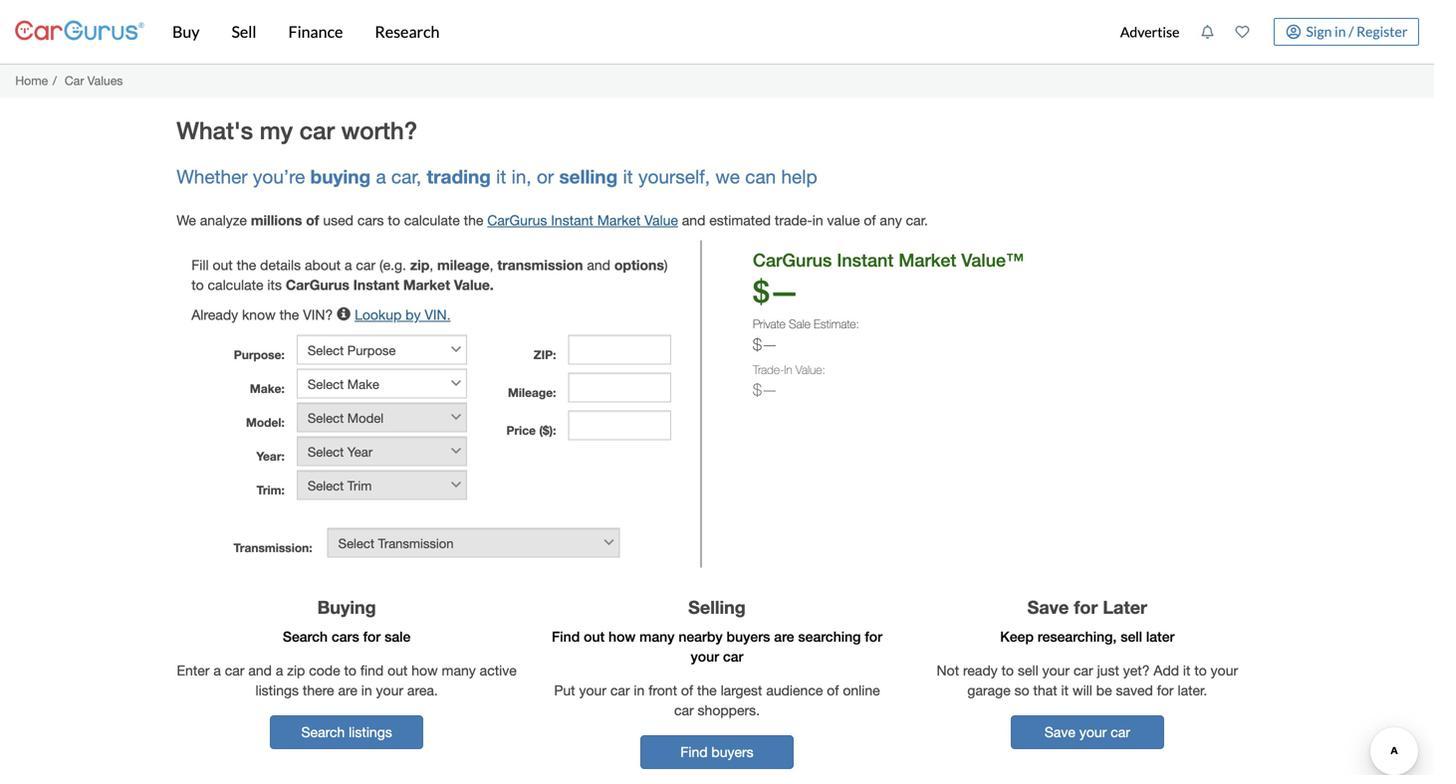 Task type: vqa. For each thing, say whether or not it's contained in the screenshot.
User reviews for 2024 Subaru Solterra's reviews
no



Task type: locate. For each thing, give the bounding box(es) containing it.
car up the largest on the bottom right
[[723, 649, 743, 665]]

1 vertical spatial how
[[412, 663, 438, 679]]

0 vertical spatial /
[[1349, 23, 1354, 40]]

0 horizontal spatial instant
[[353, 277, 399, 293]]

0 vertical spatial search
[[283, 629, 328, 646]]

how
[[609, 629, 636, 646], [412, 663, 438, 679]]

0 horizontal spatial cargurus
[[286, 277, 349, 293]]

instant down "selling" at the left
[[551, 212, 593, 228]]

1 vertical spatial /
[[53, 74, 57, 88]]

1 vertical spatial find
[[681, 745, 708, 761]]

0 horizontal spatial sell
[[1018, 663, 1038, 679]]

that
[[1033, 683, 1057, 699]]

0 vertical spatial calculate
[[404, 212, 460, 228]]

1 vertical spatial sell
[[1018, 663, 1038, 679]]

0 horizontal spatial out
[[213, 257, 233, 273]]

instant down (e.g.
[[353, 277, 399, 293]]

in left value at top
[[812, 212, 823, 228]]

mileage:
[[508, 386, 556, 400]]

0 vertical spatial save
[[1027, 597, 1069, 618]]

many left active
[[442, 663, 476, 679]]

finance
[[288, 22, 343, 41]]

a left car, at the top of page
[[376, 166, 386, 188]]

2 horizontal spatial market
[[899, 249, 956, 271]]

, left the mileage
[[430, 257, 433, 273]]

car inside save your car button
[[1111, 725, 1130, 741]]

save down that
[[1045, 725, 1076, 741]]

0 horizontal spatial ,
[[430, 257, 433, 273]]

cargurus down about
[[286, 277, 349, 293]]

sale
[[385, 629, 411, 646]]

0 vertical spatial how
[[609, 629, 636, 646]]

find
[[552, 629, 580, 646], [681, 745, 708, 761]]

zip right (e.g.
[[410, 257, 430, 273]]

cars down the buying
[[332, 629, 359, 646]]

market left value
[[597, 212, 641, 228]]

value
[[827, 212, 860, 228]]

save your car
[[1045, 725, 1130, 741]]

sign in / register
[[1306, 23, 1408, 40]]

0 horizontal spatial market
[[403, 277, 450, 293]]

menu
[[1110, 4, 1419, 60]]

it right add at the bottom right
[[1183, 663, 1191, 679]]

already
[[191, 307, 238, 323]]

of left online
[[827, 683, 839, 699]]

calculate up already
[[208, 277, 263, 293]]

many left nearby
[[640, 629, 675, 646]]

out inside find out how many nearby buyers are searching for your car
[[584, 629, 605, 646]]

instant down value at top
[[837, 249, 894, 271]]

2 horizontal spatial and
[[682, 212, 706, 228]]

and for options
[[587, 257, 610, 273]]

1 vertical spatial and
[[587, 257, 610, 273]]

buyers down selling
[[727, 629, 770, 646]]

car down front
[[674, 703, 694, 719]]

to left find
[[344, 663, 357, 679]]

cars
[[357, 212, 384, 228], [332, 629, 359, 646]]

for right searching
[[865, 629, 882, 646]]

search down there
[[301, 725, 345, 741]]

car
[[300, 116, 335, 144], [356, 257, 376, 273], [723, 649, 743, 665], [225, 663, 244, 679], [1074, 663, 1093, 679], [610, 683, 630, 699], [674, 703, 694, 719], [1111, 725, 1130, 741]]

many inside find out how many nearby buyers are searching for your car
[[640, 629, 675, 646]]

1 vertical spatial out
[[584, 629, 605, 646]]

find up put at the left bottom
[[552, 629, 580, 646]]

buyers
[[727, 629, 770, 646], [712, 745, 754, 761]]

the up shoppers.
[[697, 683, 717, 699]]

put your car in front of the largest audience of online car shoppers.
[[554, 683, 880, 719]]

2 vertical spatial out
[[388, 663, 408, 679]]

1 vertical spatial listings
[[349, 725, 392, 741]]

1 vertical spatial $—
[[753, 335, 778, 354]]

cargurus down in,
[[487, 212, 547, 228]]

out for find
[[584, 629, 605, 646]]

be
[[1096, 683, 1112, 699]]

by
[[406, 307, 421, 323]]

$— down trade-
[[753, 381, 778, 399]]

1 horizontal spatial find
[[681, 745, 708, 761]]

($):
[[539, 424, 556, 438]]

ZIP: text field
[[568, 335, 671, 365]]

1 horizontal spatial listings
[[349, 725, 392, 741]]

in left front
[[634, 683, 645, 699]]

enter a car and a zip code to find out how many active listings there are in your area.
[[177, 663, 517, 699]]

Price ($): text field
[[568, 411, 671, 441]]

find for find buyers
[[681, 745, 708, 761]]

0 horizontal spatial are
[[338, 683, 357, 699]]

not
[[937, 663, 959, 679]]

1 vertical spatial many
[[442, 663, 476, 679]]

0 horizontal spatial listings
[[255, 683, 299, 699]]

searching
[[798, 629, 861, 646]]

are right there
[[338, 683, 357, 699]]

$— up private
[[753, 274, 799, 309]]

how left nearby
[[609, 629, 636, 646]]

nearby
[[679, 629, 723, 646]]

/ left car in the top of the page
[[53, 74, 57, 88]]

instant for value.
[[353, 277, 399, 293]]

zip left the code
[[287, 663, 305, 679]]

advertise
[[1120, 23, 1180, 40]]

search inside button
[[301, 725, 345, 741]]

) to calculate its
[[191, 257, 668, 293]]

market down car.
[[899, 249, 956, 271]]

find inside button
[[681, 745, 708, 761]]

, up the value.
[[490, 257, 494, 273]]

car right the enter
[[225, 663, 244, 679]]

1 horizontal spatial out
[[388, 663, 408, 679]]

0 horizontal spatial and
[[248, 663, 272, 679]]

whether
[[176, 166, 248, 188]]

save inside button
[[1045, 725, 1076, 741]]

find for find out how many nearby buyers are searching for your car
[[552, 629, 580, 646]]

Mileage: text field
[[568, 373, 671, 403]]

1 horizontal spatial and
[[587, 257, 610, 273]]

1 vertical spatial zip
[[287, 663, 305, 679]]

0 vertical spatial sell
[[1121, 629, 1142, 646]]

1 horizontal spatial are
[[774, 629, 794, 646]]

search up the code
[[283, 629, 328, 646]]

a
[[376, 166, 386, 188], [345, 257, 352, 273], [213, 663, 221, 679], [276, 663, 283, 679]]

and right value
[[682, 212, 706, 228]]

for down add at the bottom right
[[1157, 683, 1174, 699]]

enter
[[177, 663, 210, 679]]

the
[[464, 212, 483, 228], [237, 257, 256, 273], [279, 307, 299, 323], [697, 683, 717, 699]]

instant for value™
[[837, 249, 894, 271]]

are inside find out how many nearby buyers are searching for your car
[[774, 629, 794, 646]]

you're
[[253, 166, 305, 188]]

1 vertical spatial market
[[899, 249, 956, 271]]

cargurus logo homepage link image
[[15, 3, 144, 60]]

your down find
[[376, 683, 403, 699]]

cars right used
[[357, 212, 384, 228]]

market inside cargurus instant market value™ $— private sale estimate: $— trade-in value: $—
[[899, 249, 956, 271]]

car up will
[[1074, 663, 1093, 679]]

of
[[306, 212, 319, 228], [864, 212, 876, 228], [681, 683, 693, 699], [827, 683, 839, 699]]

to up 'garage'
[[1002, 663, 1014, 679]]

2 horizontal spatial cargurus
[[753, 249, 832, 271]]

0 horizontal spatial find
[[552, 629, 580, 646]]

1 vertical spatial cars
[[332, 629, 359, 646]]

your right put at the left bottom
[[579, 683, 606, 699]]

1 horizontal spatial ,
[[490, 257, 494, 273]]

in
[[784, 363, 792, 377]]

not ready to sell your car just yet? add it to your garage so that it will be saved for later.
[[937, 663, 1238, 699]]

the inside put your car in front of the largest audience of online car shoppers.
[[697, 683, 717, 699]]

mileage
[[437, 257, 490, 273]]

to up (e.g.
[[388, 212, 400, 228]]

0 vertical spatial buyers
[[727, 629, 770, 646]]

buyers down shoppers.
[[712, 745, 754, 761]]

2 horizontal spatial instant
[[837, 249, 894, 271]]

sell inside not ready to sell your car just yet? add it to your garage so that it will be saved for later.
[[1018, 663, 1038, 679]]

info sign image
[[337, 308, 351, 322]]

listings inside "enter a car and a zip code to find out how many active listings there are in your area."
[[255, 683, 299, 699]]

1 horizontal spatial many
[[640, 629, 675, 646]]

to up later.
[[1194, 663, 1207, 679]]

in inside "enter a car and a zip code to find out how many active listings there are in your area."
[[361, 683, 372, 699]]

search for search listings
[[301, 725, 345, 741]]

find
[[360, 663, 384, 679]]

/ left register
[[1349, 23, 1354, 40]]

a right about
[[345, 257, 352, 273]]

car inside find out how many nearby buyers are searching for your car
[[723, 649, 743, 665]]

code
[[309, 663, 340, 679]]

trading
[[427, 166, 491, 188]]

cargurus for value™
[[753, 249, 832, 271]]

market for value™
[[899, 249, 956, 271]]

listings
[[255, 683, 299, 699], [349, 725, 392, 741]]

we
[[176, 212, 196, 228]]

later
[[1146, 629, 1175, 646]]

menu bar
[[144, 0, 1110, 64]]

your down will
[[1079, 725, 1107, 741]]

your inside "enter a car and a zip code to find out how many active listings there are in your area."
[[376, 683, 403, 699]]

worth?
[[341, 116, 417, 144]]

to down fill
[[191, 277, 204, 293]]

in inside menu
[[1335, 23, 1346, 40]]

vin?
[[303, 307, 333, 323]]

2 vertical spatial market
[[403, 277, 450, 293]]

we analyze millions of used cars to calculate the cargurus instant market value and estimated trade-in value of any car.
[[176, 212, 928, 228]]

finance button
[[272, 0, 359, 64]]

research button
[[359, 0, 456, 64]]

0 vertical spatial find
[[552, 629, 580, 646]]

and inside "enter a car and a zip code to find out how many active listings there are in your area."
[[248, 663, 272, 679]]

0 horizontal spatial calculate
[[208, 277, 263, 293]]

save up researching, at bottom
[[1027, 597, 1069, 618]]

open notifications image
[[1201, 25, 1214, 39]]

/
[[1349, 23, 1354, 40], [53, 74, 57, 88]]

3 $— from the top
[[753, 381, 778, 399]]

1 vertical spatial instant
[[837, 249, 894, 271]]

your right add at the bottom right
[[1211, 663, 1238, 679]]

in down find
[[361, 683, 372, 699]]

2 horizontal spatial out
[[584, 629, 605, 646]]

sell up "so"
[[1018, 663, 1038, 679]]

$— down private
[[753, 335, 778, 354]]

for left the sale
[[363, 629, 381, 646]]

1 vertical spatial calculate
[[208, 277, 263, 293]]

of left used
[[306, 212, 319, 228]]

/ inside menu
[[1349, 23, 1354, 40]]

your down nearby
[[691, 649, 719, 665]]

find down shoppers.
[[681, 745, 708, 761]]

listings down "enter a car and a zip code to find out how many active listings there are in your area."
[[349, 725, 392, 741]]

0 vertical spatial cargurus
[[487, 212, 547, 228]]

my
[[260, 116, 293, 144]]

fill out the details about a car (e.g. zip , mileage , transmission and options
[[191, 257, 664, 273]]

in right sign
[[1335, 23, 1346, 40]]

car down saved
[[1111, 725, 1130, 741]]

cargurus instant market value™ $— private sale estimate: $— trade-in value: $—
[[753, 249, 1024, 399]]

0 horizontal spatial many
[[442, 663, 476, 679]]

market down fill out the details about a car (e.g. zip , mileage , transmission and options
[[403, 277, 450, 293]]

zip
[[410, 257, 430, 273], [287, 663, 305, 679]]

2 vertical spatial $—
[[753, 381, 778, 399]]

cargurus inside cargurus instant market value™ $— private sale estimate: $— trade-in value: $—
[[753, 249, 832, 271]]

out
[[213, 257, 233, 273], [584, 629, 605, 646], [388, 663, 408, 679]]

1 horizontal spatial market
[[597, 212, 641, 228]]

lookup
[[355, 307, 402, 323]]

in,
[[512, 166, 532, 188]]

market for value.
[[403, 277, 450, 293]]

your
[[691, 649, 719, 665], [1042, 663, 1070, 679], [1211, 663, 1238, 679], [376, 683, 403, 699], [579, 683, 606, 699], [1079, 725, 1107, 741]]

are left searching
[[774, 629, 794, 646]]

millions
[[251, 212, 302, 228]]

car right my at top
[[300, 116, 335, 144]]

and left options
[[587, 257, 610, 273]]

0 vertical spatial instant
[[551, 212, 593, 228]]

2 vertical spatial cargurus
[[286, 277, 349, 293]]

0 vertical spatial and
[[682, 212, 706, 228]]

just
[[1097, 663, 1119, 679]]

2 vertical spatial and
[[248, 663, 272, 679]]

1 vertical spatial cargurus
[[753, 249, 832, 271]]

analyze
[[200, 212, 247, 228]]

0 vertical spatial are
[[774, 629, 794, 646]]

user icon image
[[1286, 24, 1301, 39]]

find inside find out how many nearby buyers are searching for your car
[[552, 629, 580, 646]]

listings left there
[[255, 683, 299, 699]]

researching,
[[1038, 629, 1117, 646]]

yourself,
[[638, 166, 710, 188]]

2 vertical spatial instant
[[353, 277, 399, 293]]

later.
[[1178, 683, 1207, 699]]

1 horizontal spatial /
[[1349, 23, 1354, 40]]

0 horizontal spatial how
[[412, 663, 438, 679]]

0 vertical spatial listings
[[255, 683, 299, 699]]

0 vertical spatial many
[[640, 629, 675, 646]]

calculate up fill out the details about a car (e.g. zip , mileage , transmission and options
[[404, 212, 460, 228]]

transmission:
[[234, 541, 312, 555]]

how up area.
[[412, 663, 438, 679]]

sell
[[1121, 629, 1142, 646], [1018, 663, 1038, 679]]

instant
[[551, 212, 593, 228], [837, 249, 894, 271], [353, 277, 399, 293]]

1 vertical spatial save
[[1045, 725, 1076, 741]]

it left in,
[[496, 166, 506, 188]]

instant inside cargurus instant market value™ $— private sale estimate: $— trade-in value: $—
[[837, 249, 894, 271]]

later
[[1103, 597, 1147, 618]]

1 $— from the top
[[753, 274, 799, 309]]

0 vertical spatial out
[[213, 257, 233, 273]]

listings inside search listings button
[[349, 725, 392, 741]]

the left vin?
[[279, 307, 299, 323]]

sell left the later
[[1121, 629, 1142, 646]]

$—
[[753, 274, 799, 309], [753, 335, 778, 354], [753, 381, 778, 399]]

and left the code
[[248, 663, 272, 679]]

find out how many nearby buyers are searching for your car
[[552, 629, 882, 665]]

1 vertical spatial buyers
[[712, 745, 754, 761]]

whether you're buying a car, trading it in, or selling it yourself, we can help
[[176, 166, 817, 188]]

0 vertical spatial zip
[[410, 257, 430, 273]]

area.
[[407, 683, 438, 699]]

saved
[[1116, 683, 1153, 699]]

and for estimated
[[682, 212, 706, 228]]

cargurus down trade-
[[753, 249, 832, 271]]

0 vertical spatial $—
[[753, 274, 799, 309]]

1 vertical spatial search
[[301, 725, 345, 741]]

it left will
[[1061, 683, 1069, 699]]

1 horizontal spatial how
[[609, 629, 636, 646]]

0 horizontal spatial zip
[[287, 663, 305, 679]]

1 horizontal spatial sell
[[1121, 629, 1142, 646]]

estimate:
[[814, 317, 859, 331]]

1 vertical spatial are
[[338, 683, 357, 699]]

save
[[1027, 597, 1069, 618], [1045, 725, 1076, 741]]

1 horizontal spatial zip
[[410, 257, 430, 273]]



Task type: describe. For each thing, give the bounding box(es) containing it.
its
[[267, 277, 282, 293]]

your up that
[[1042, 663, 1070, 679]]

vin.
[[425, 307, 451, 323]]

save for later
[[1027, 597, 1147, 618]]

1 , from the left
[[430, 257, 433, 273]]

used
[[323, 212, 354, 228]]

make:
[[250, 382, 285, 396]]

menu containing sign in / register
[[1110, 4, 1419, 60]]

so
[[1014, 683, 1029, 699]]

value:
[[796, 363, 825, 377]]

what's my car worth?
[[176, 116, 417, 144]]

of right front
[[681, 683, 693, 699]]

lookup by vin.
[[355, 307, 451, 323]]

private
[[753, 317, 785, 331]]

zip inside "enter a car and a zip code to find out how many active listings there are in your area."
[[287, 663, 305, 679]]

calculate inside ) to calculate its
[[208, 277, 263, 293]]

purpose:
[[234, 348, 285, 362]]

transmission
[[497, 257, 583, 273]]

details
[[260, 257, 301, 273]]

car inside "enter a car and a zip code to find out how many active listings there are in your area."
[[225, 663, 244, 679]]

out for fill
[[213, 257, 233, 273]]

1 horizontal spatial calculate
[[404, 212, 460, 228]]

are inside "enter a car and a zip code to find out how many active listings there are in your area."
[[338, 683, 357, 699]]

0 horizontal spatial /
[[53, 74, 57, 88]]

buyers inside button
[[712, 745, 754, 761]]

already know the vin?
[[191, 307, 337, 323]]

a left the code
[[276, 663, 283, 679]]

audience
[[766, 683, 823, 699]]

research
[[375, 22, 440, 41]]

register
[[1357, 23, 1408, 40]]

sale
[[789, 317, 811, 331]]

put
[[554, 683, 575, 699]]

cargurus logo homepage link link
[[15, 3, 144, 60]]

for inside not ready to sell your car just yet? add it to your garage so that it will be saved for later.
[[1157, 683, 1174, 699]]

lookup by vin. link
[[355, 307, 451, 323]]

(e.g.
[[379, 257, 406, 273]]

keep researching, sell later
[[1000, 629, 1175, 646]]

buyers inside find out how many nearby buyers are searching for your car
[[727, 629, 770, 646]]

model:
[[246, 416, 285, 430]]

it right "selling" at the left
[[623, 166, 633, 188]]

help
[[781, 166, 817, 188]]

)
[[664, 257, 668, 273]]

sell button
[[216, 0, 272, 64]]

to inside ) to calculate its
[[191, 277, 204, 293]]

add
[[1154, 663, 1179, 679]]

for inside find out how many nearby buyers are searching for your car
[[865, 629, 882, 646]]

your inside put your car in front of the largest audience of online car shoppers.
[[579, 683, 606, 699]]

how inside "enter a car and a zip code to find out how many active listings there are in your area."
[[412, 663, 438, 679]]

the down trading
[[464, 212, 483, 228]]

of left any
[[864, 212, 876, 228]]

1 horizontal spatial instant
[[551, 212, 593, 228]]

value™
[[961, 249, 1024, 271]]

options
[[614, 257, 664, 273]]

to inside "enter a car and a zip code to find out how many active listings there are in your area."
[[344, 663, 357, 679]]

0 vertical spatial cars
[[357, 212, 384, 228]]

cargurus instant market value link
[[487, 212, 678, 228]]

largest
[[721, 683, 762, 699]]

price
[[506, 424, 536, 438]]

garage
[[967, 683, 1011, 699]]

value
[[645, 212, 678, 228]]

trade-
[[753, 363, 784, 377]]

buy button
[[156, 0, 216, 64]]

car inside not ready to sell your car just yet? add it to your garage so that it will be saved for later.
[[1074, 663, 1093, 679]]

shoppers.
[[698, 703, 760, 719]]

saved cars image
[[1235, 25, 1249, 39]]

2 $— from the top
[[753, 335, 778, 354]]

save for save for later
[[1027, 597, 1069, 618]]

any
[[880, 212, 902, 228]]

for up keep researching, sell later
[[1074, 597, 1098, 618]]

or
[[537, 166, 554, 188]]

many inside "enter a car and a zip code to find out how many active listings there are in your area."
[[442, 663, 476, 679]]

cargurus for value.
[[286, 277, 349, 293]]

1 horizontal spatial cargurus
[[487, 212, 547, 228]]

buy
[[172, 22, 200, 41]]

active
[[480, 663, 517, 679]]

2 , from the left
[[490, 257, 494, 273]]

car
[[65, 74, 84, 88]]

price ($):
[[506, 424, 556, 438]]

about
[[305, 257, 341, 273]]

out inside "enter a car and a zip code to find out how many active listings there are in your area."
[[388, 663, 408, 679]]

0 vertical spatial market
[[597, 212, 641, 228]]

will
[[1073, 683, 1092, 699]]

value.
[[454, 277, 494, 293]]

values
[[87, 74, 123, 88]]

cargurus instant market value.
[[286, 277, 494, 293]]

search for search cars for sale
[[283, 629, 328, 646]]

there
[[303, 683, 334, 699]]

your inside button
[[1079, 725, 1107, 741]]

search cars for sale
[[283, 629, 411, 646]]

trim:
[[257, 483, 285, 497]]

your inside find out how many nearby buyers are searching for your car
[[691, 649, 719, 665]]

a inside whether you're buying a car, trading it in, or selling it yourself, we can help
[[376, 166, 386, 188]]

yet?
[[1123, 663, 1150, 679]]

we
[[715, 166, 740, 188]]

estimated
[[709, 212, 771, 228]]

online
[[843, 683, 880, 699]]

how inside find out how many nearby buyers are searching for your car
[[609, 629, 636, 646]]

car.
[[906, 212, 928, 228]]

car left front
[[610, 683, 630, 699]]

find buyers
[[681, 745, 754, 761]]

find buyers button
[[640, 736, 794, 770]]

menu bar containing buy
[[144, 0, 1110, 64]]

can
[[745, 166, 776, 188]]

trade-
[[775, 212, 812, 228]]

the left details
[[237, 257, 256, 273]]

home link
[[15, 74, 48, 88]]

save for save your car
[[1045, 725, 1076, 741]]

search listings
[[301, 725, 392, 741]]

zip:
[[534, 348, 556, 362]]

a right the enter
[[213, 663, 221, 679]]

save your car button
[[1011, 716, 1164, 750]]

front
[[649, 683, 677, 699]]

selling
[[559, 166, 618, 188]]

car left (e.g.
[[356, 257, 376, 273]]

what's
[[176, 116, 253, 144]]

in inside put your car in front of the largest audience of online car shoppers.
[[634, 683, 645, 699]]

know
[[242, 307, 276, 323]]

car,
[[391, 166, 421, 188]]



